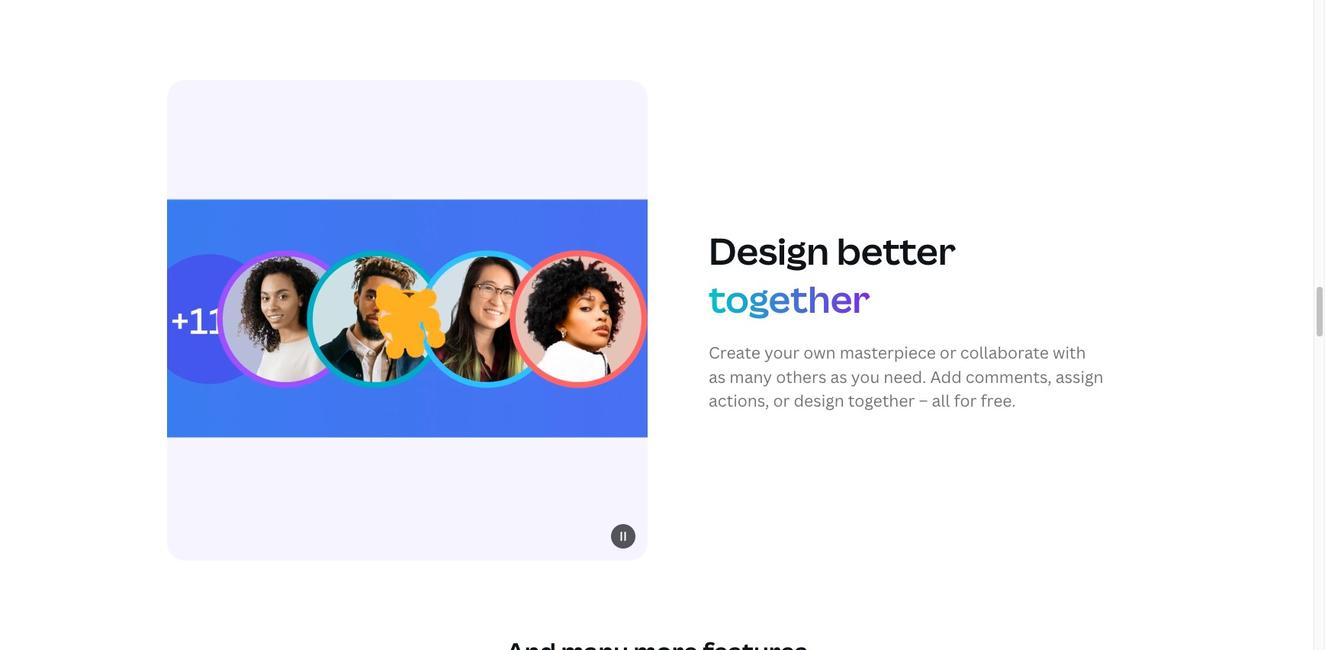 Task type: vqa. For each thing, say whether or not it's contained in the screenshot.
As
yes



Task type: describe. For each thing, give the bounding box(es) containing it.
design
[[709, 226, 830, 276]]

create
[[709, 342, 761, 363]]

1 as from the left
[[709, 366, 726, 388]]

own
[[804, 342, 836, 363]]

1 horizontal spatial or
[[940, 342, 957, 363]]

with
[[1053, 342, 1087, 363]]

add
[[931, 366, 962, 388]]

for
[[954, 390, 977, 412]]

0 horizontal spatial or
[[774, 390, 790, 412]]

together inside design better together
[[709, 274, 870, 323]]

together inside create your own masterpiece or collaborate with as many others as you need. add comments, assign actions, or design together – all for free.
[[849, 390, 915, 412]]

collaborate
[[961, 342, 1050, 363]]

masterpiece
[[840, 342, 936, 363]]

2 as from the left
[[831, 366, 848, 388]]



Task type: locate. For each thing, give the bounding box(es) containing it.
as left the you
[[831, 366, 848, 388]]

others
[[776, 366, 827, 388]]

design
[[794, 390, 845, 412]]

better
[[837, 226, 956, 276]]

actions,
[[709, 390, 770, 412]]

together up your
[[709, 274, 870, 323]]

0 vertical spatial together
[[709, 274, 870, 323]]

all
[[932, 390, 951, 412]]

comments,
[[966, 366, 1052, 388]]

1 vertical spatial together
[[849, 390, 915, 412]]

1 vertical spatial or
[[774, 390, 790, 412]]

1 horizontal spatial as
[[831, 366, 848, 388]]

or down others
[[774, 390, 790, 412]]

or
[[940, 342, 957, 363], [774, 390, 790, 412]]

many
[[730, 366, 773, 388]]

free.
[[981, 390, 1016, 412]]

assign
[[1056, 366, 1104, 388]]

design better together
[[709, 226, 956, 323]]

or up add
[[940, 342, 957, 363]]

–
[[919, 390, 929, 412]]

together down the you
[[849, 390, 915, 412]]

0 horizontal spatial as
[[709, 366, 726, 388]]

you
[[852, 366, 880, 388]]

as
[[709, 366, 726, 388], [831, 366, 848, 388]]

your
[[765, 342, 800, 363]]

0 vertical spatial or
[[940, 342, 957, 363]]

together
[[709, 274, 870, 323], [849, 390, 915, 412]]

create your own masterpiece or collaborate with as many others as you need. add comments, assign actions, or design together – all for free.
[[709, 342, 1104, 412]]

as down create
[[709, 366, 726, 388]]

need.
[[884, 366, 927, 388]]



